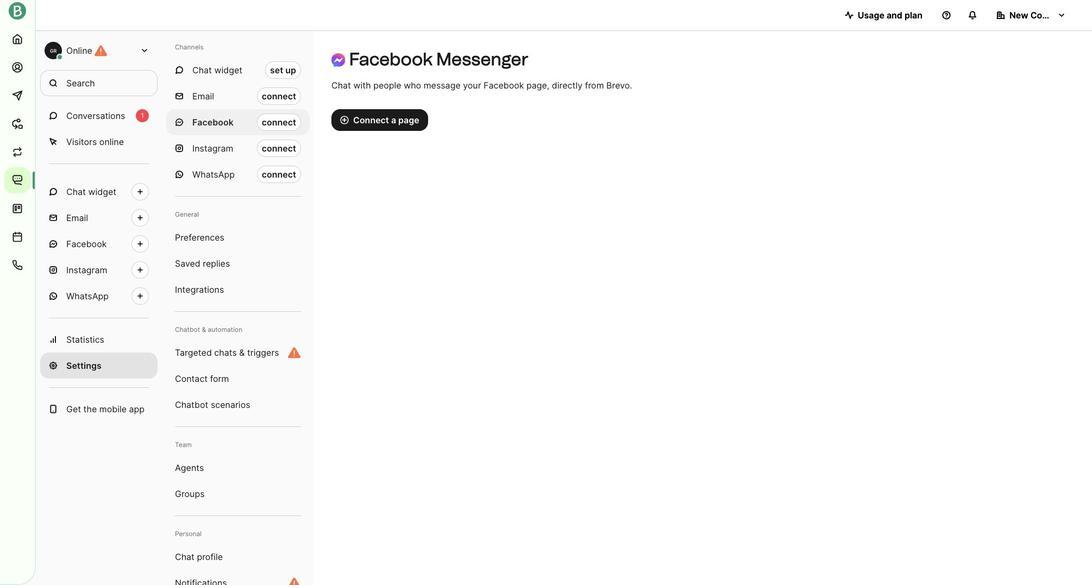 Task type: locate. For each thing, give the bounding box(es) containing it.
1 chatbot from the top
[[175, 325, 200, 334]]

set up
[[270, 65, 296, 76]]

0 horizontal spatial &
[[202, 325, 206, 334]]

saved
[[175, 258, 200, 269]]

brevo.
[[606, 80, 632, 91]]

1 horizontal spatial &
[[239, 347, 245, 358]]

visitors online link
[[40, 129, 158, 155]]

0 horizontal spatial email
[[66, 212, 88, 223]]

chat widget link
[[40, 179, 158, 205]]

automation
[[208, 325, 242, 334]]

widget up email link
[[88, 186, 116, 197]]

app
[[129, 404, 145, 415]]

chatbot scenarios link
[[166, 392, 310, 418]]

chat up email link
[[66, 186, 86, 197]]

widget left set
[[214, 65, 242, 76]]

1 horizontal spatial email
[[192, 91, 214, 102]]

usage
[[858, 10, 885, 21]]

saved replies
[[175, 258, 230, 269]]

0 vertical spatial chat widget
[[192, 65, 242, 76]]

0 horizontal spatial chat widget
[[66, 186, 116, 197]]

directly
[[552, 80, 583, 91]]

chatbot for chatbot scenarios
[[175, 399, 208, 410]]

connect
[[262, 91, 296, 102], [262, 117, 296, 128], [262, 143, 296, 154], [262, 169, 296, 180]]

set
[[270, 65, 283, 76]]

0 vertical spatial instagram
[[192, 143, 233, 154]]

usage and plan button
[[836, 4, 931, 26]]

chat widget down channels
[[192, 65, 242, 76]]

new company button
[[988, 4, 1075, 26]]

email
[[192, 91, 214, 102], [66, 212, 88, 223]]

2 chatbot from the top
[[175, 399, 208, 410]]

chat inside chat profile link
[[175, 552, 194, 562]]

new company
[[1010, 10, 1071, 21]]

chat widget
[[192, 65, 242, 76], [66, 186, 116, 197]]

who
[[404, 80, 421, 91]]

2 connect from the top
[[262, 117, 296, 128]]

1 vertical spatial &
[[239, 347, 245, 358]]

connect for facebook
[[262, 117, 296, 128]]

agents link
[[166, 455, 310, 481]]

&
[[202, 325, 206, 334], [239, 347, 245, 358]]

1 vertical spatial chatbot
[[175, 399, 208, 410]]

3 connect from the top
[[262, 143, 296, 154]]

whatsapp down instagram link on the top left
[[66, 291, 109, 302]]

widget
[[214, 65, 242, 76], [88, 186, 116, 197]]

0 vertical spatial widget
[[214, 65, 242, 76]]

search link
[[40, 70, 158, 96]]

chat widget up email link
[[66, 186, 116, 197]]

contact form
[[175, 373, 229, 384]]

1 vertical spatial chat widget
[[66, 186, 116, 197]]

4 connect from the top
[[262, 169, 296, 180]]

0 vertical spatial chatbot
[[175, 325, 200, 334]]

integrations
[[175, 284, 224, 295]]

email link
[[40, 205, 158, 231]]

general
[[175, 210, 199, 218]]

settings link
[[40, 353, 158, 379]]

preferences link
[[166, 224, 310, 250]]

chatbot scenarios
[[175, 399, 250, 410]]

facebook link
[[40, 231, 158, 257]]

integrations link
[[166, 277, 310, 303]]

facebook messenger
[[349, 49, 528, 70]]

people
[[373, 80, 401, 91]]

0 horizontal spatial widget
[[88, 186, 116, 197]]

0 vertical spatial email
[[192, 91, 214, 102]]

chats
[[214, 347, 237, 358]]

chat down channels
[[192, 65, 212, 76]]

1 vertical spatial instagram
[[66, 265, 107, 275]]

statistics link
[[40, 327, 158, 353]]

new
[[1010, 10, 1028, 21]]

form
[[210, 373, 229, 384]]

chatbot for chatbot & automation
[[175, 325, 200, 334]]

email down chat widget link
[[66, 212, 88, 223]]

email down channels
[[192, 91, 214, 102]]

facebook image
[[331, 53, 345, 67]]

plan
[[905, 10, 923, 21]]

chatbot
[[175, 325, 200, 334], [175, 399, 208, 410]]

0 vertical spatial whatsapp
[[192, 169, 235, 180]]

& left automation
[[202, 325, 206, 334]]

& right chats at the left
[[239, 347, 245, 358]]

chat with people who message your facebook page, directly from brevo.
[[331, 80, 632, 91]]

1 connect from the top
[[262, 91, 296, 102]]

chat down personal
[[175, 552, 194, 562]]

saved replies link
[[166, 250, 310, 277]]

online
[[99, 136, 124, 147]]

connect a page
[[353, 115, 419, 126]]

whatsapp up general
[[192, 169, 235, 180]]

your
[[463, 80, 481, 91]]

whatsapp
[[192, 169, 235, 180], [66, 291, 109, 302]]

online
[[66, 45, 92, 56]]

chatbot up targeted
[[175, 325, 200, 334]]

chat
[[192, 65, 212, 76], [331, 80, 351, 91], [66, 186, 86, 197], [175, 552, 194, 562]]

preferences
[[175, 232, 224, 243]]

instagram
[[192, 143, 233, 154], [66, 265, 107, 275]]

connect a page link
[[331, 109, 428, 131]]

facebook
[[349, 49, 433, 70], [484, 80, 524, 91], [192, 117, 234, 128], [66, 239, 107, 249]]

chatbot down 'contact'
[[175, 399, 208, 410]]

0 horizontal spatial whatsapp
[[66, 291, 109, 302]]



Task type: vqa. For each thing, say whether or not it's contained in the screenshot.
The General on the top left of page
yes



Task type: describe. For each thing, give the bounding box(es) containing it.
1 horizontal spatial instagram
[[192, 143, 233, 154]]

instagram link
[[40, 257, 158, 283]]

channels
[[175, 43, 204, 51]]

personal
[[175, 530, 202, 538]]

conversations
[[66, 110, 125, 121]]

targeted chats & triggers link
[[166, 340, 310, 366]]

scenarios
[[211, 399, 250, 410]]

chatbot & automation
[[175, 325, 242, 334]]

chat left with
[[331, 80, 351, 91]]

1 vertical spatial email
[[66, 212, 88, 223]]

1 vertical spatial whatsapp
[[66, 291, 109, 302]]

message
[[424, 80, 461, 91]]

a
[[391, 115, 396, 126]]

agents
[[175, 462, 204, 473]]

and
[[887, 10, 903, 21]]

groups link
[[166, 481, 310, 507]]

chat inside chat widget link
[[66, 186, 86, 197]]

0 vertical spatial &
[[202, 325, 206, 334]]

team
[[175, 441, 192, 449]]

connect for instagram
[[262, 143, 296, 154]]

from
[[585, 80, 604, 91]]

targeted chats & triggers
[[175, 347, 279, 358]]

get
[[66, 404, 81, 415]]

messenger
[[436, 49, 528, 70]]

up
[[285, 65, 296, 76]]

contact form link
[[166, 366, 310, 392]]

usage and plan
[[858, 10, 923, 21]]

company
[[1031, 10, 1071, 21]]

1 horizontal spatial whatsapp
[[192, 169, 235, 180]]

visitors
[[66, 136, 97, 147]]

get the mobile app link
[[40, 396, 158, 422]]

groups
[[175, 488, 205, 499]]

triggers
[[247, 347, 279, 358]]

0 horizontal spatial instagram
[[66, 265, 107, 275]]

connect
[[353, 115, 389, 126]]

contact
[[175, 373, 208, 384]]

replies
[[203, 258, 230, 269]]

connect for email
[[262, 91, 296, 102]]

1 vertical spatial widget
[[88, 186, 116, 197]]

targeted
[[175, 347, 212, 358]]

connect for whatsapp
[[262, 169, 296, 180]]

page
[[398, 115, 419, 126]]

settings
[[66, 360, 101, 371]]

the
[[83, 404, 97, 415]]

1 horizontal spatial widget
[[214, 65, 242, 76]]

mobile
[[99, 404, 127, 415]]

gr
[[50, 48, 57, 54]]

whatsapp link
[[40, 283, 158, 309]]

chat profile
[[175, 552, 223, 562]]

get the mobile app
[[66, 404, 145, 415]]

page,
[[527, 80, 550, 91]]

with
[[353, 80, 371, 91]]

1 horizontal spatial chat widget
[[192, 65, 242, 76]]

profile
[[197, 552, 223, 562]]

1
[[141, 111, 144, 120]]

visitors online
[[66, 136, 124, 147]]

statistics
[[66, 334, 104, 345]]

chat profile link
[[166, 544, 310, 570]]

search
[[66, 78, 95, 89]]



